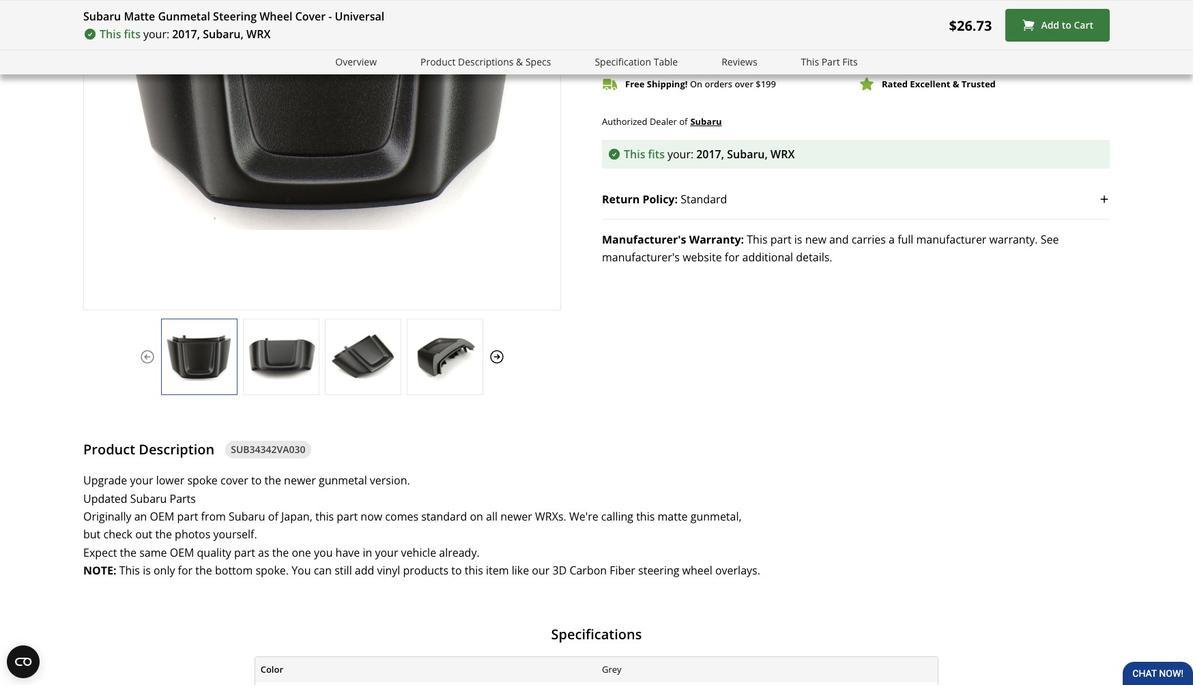 Task type: locate. For each thing, give the bounding box(es) containing it.
0 horizontal spatial product
[[83, 440, 135, 458]]

& left trusted
[[953, 78, 959, 90]]

$199
[[756, 78, 776, 90]]

this fits your: 2017, subaru, wrx down gunmetal
[[100, 27, 271, 42]]

you
[[292, 563, 311, 578]]

add
[[1041, 19, 1059, 32]]

& left specs
[[516, 55, 523, 68]]

part left now
[[337, 509, 358, 524]]

gunmetal
[[319, 473, 367, 488]]

reviews link
[[722, 55, 757, 70]]

standard
[[421, 509, 467, 524]]

1 horizontal spatial for
[[725, 250, 739, 265]]

for inside this part is new and carries a full manufacturer warranty. see manufacturer's website for additional details.
[[725, 250, 739, 265]]

2017,
[[172, 27, 200, 42], [696, 147, 724, 162]]

subaru
[[83, 9, 121, 24], [690, 116, 722, 128], [130, 491, 167, 506], [229, 509, 265, 524]]

universal
[[335, 9, 384, 24]]

-
[[328, 9, 332, 24]]

0 horizontal spatial is
[[143, 563, 151, 578]]

0 vertical spatial product
[[420, 55, 456, 68]]

1 vertical spatial this fits your: 2017, subaru, wrx
[[624, 147, 795, 162]]

this right japan,
[[315, 509, 334, 524]]

this part fits link
[[801, 55, 858, 70]]

of left japan,
[[268, 509, 278, 524]]

1 horizontal spatial fits
[[648, 147, 665, 162]]

carries
[[852, 232, 886, 247]]

1 vertical spatial of
[[268, 509, 278, 524]]

this inside this part is new and carries a full manufacturer warranty. see manufacturer's website for additional details.
[[747, 232, 768, 247]]

1 horizontal spatial of
[[679, 115, 688, 127]]

1 horizontal spatial your
[[375, 545, 398, 560]]

0 vertical spatial your:
[[143, 27, 169, 42]]

now
[[361, 509, 382, 524]]

subaru left "matte" on the left
[[83, 9, 121, 24]]

fits down authorized dealer of subaru
[[648, 147, 665, 162]]

calling
[[601, 509, 633, 524]]

see
[[1041, 232, 1059, 247]]

0 vertical spatial 2017,
[[172, 27, 200, 42]]

standard
[[681, 192, 727, 207]]

0 vertical spatial fits
[[124, 27, 141, 42]]

1 horizontal spatial product
[[420, 55, 456, 68]]

4 sub34342va030 subaru matte gunmetal steering wheel cover - 15+ wrx / 15+ sti, image from the left
[[407, 333, 483, 381]]

comes
[[385, 509, 418, 524]]

1 vertical spatial newer
[[500, 509, 532, 524]]

your: down dealer
[[667, 147, 694, 162]]

1 vertical spatial for
[[178, 563, 193, 578]]

grey
[[602, 663, 621, 676]]

0 vertical spatial oem
[[150, 509, 174, 524]]

your left lower
[[130, 473, 153, 488]]

1 horizontal spatial is
[[794, 232, 802, 247]]

1 horizontal spatial wrx
[[771, 147, 795, 162]]

subaru matte gunmetal steering wheel cover - universal
[[83, 9, 384, 24]]

cover
[[295, 9, 326, 24]]

1 horizontal spatial this
[[465, 563, 483, 578]]

2017, down subaru link on the right of the page
[[696, 147, 724, 162]]

subaru down 'free shipping! on orders over $199'
[[690, 116, 722, 128]]

out
[[135, 527, 152, 542]]

the down check
[[120, 545, 137, 560]]

0 vertical spatial your
[[130, 473, 153, 488]]

as
[[258, 545, 269, 560]]

is left only on the bottom
[[143, 563, 151, 578]]

policy:
[[643, 192, 678, 207]]

0 vertical spatial this fits your: 2017, subaru, wrx
[[100, 27, 271, 42]]

1 vertical spatial your
[[375, 545, 398, 560]]

in
[[363, 545, 372, 560]]

fits
[[124, 27, 141, 42], [648, 147, 665, 162]]

newer right 'all'
[[500, 509, 532, 524]]

matte
[[658, 509, 688, 524]]

1 horizontal spatial your:
[[667, 147, 694, 162]]

of right dealer
[[679, 115, 688, 127]]

1 vertical spatial subaru,
[[727, 147, 768, 162]]

0 horizontal spatial newer
[[284, 473, 316, 488]]

manufacturer's
[[602, 232, 686, 247]]

wheel
[[259, 9, 292, 24]]

you
[[314, 545, 333, 560]]

an
[[134, 509, 147, 524]]

rated excellent & trusted
[[882, 78, 996, 90]]

0 horizontal spatial this
[[315, 509, 334, 524]]

rated
[[882, 78, 908, 90]]

0 vertical spatial &
[[516, 55, 523, 68]]

free shipping! on orders over $199
[[625, 78, 776, 90]]

1 vertical spatial &
[[953, 78, 959, 90]]

the
[[264, 473, 281, 488], [155, 527, 172, 542], [120, 545, 137, 560], [272, 545, 289, 560], [195, 563, 212, 578]]

&
[[516, 55, 523, 68], [953, 78, 959, 90]]

for down 'warranty:'
[[725, 250, 739, 265]]

0 horizontal spatial for
[[178, 563, 193, 578]]

0 horizontal spatial this fits your: 2017, subaru, wrx
[[100, 27, 271, 42]]

this left matte
[[636, 509, 655, 524]]

wrx
[[246, 27, 271, 42], [771, 147, 795, 162]]

return
[[602, 192, 640, 207]]

1 vertical spatial is
[[143, 563, 151, 578]]

to inside add to cart button
[[1062, 19, 1071, 32]]

0 vertical spatial of
[[679, 115, 688, 127]]

add
[[355, 563, 374, 578]]

on
[[690, 78, 702, 90]]

subaru, down subaru matte gunmetal steering wheel cover - universal
[[203, 27, 244, 42]]

oem down photos
[[170, 545, 194, 560]]

upgrade
[[83, 473, 127, 488]]

vinyl
[[377, 563, 400, 578]]

your
[[130, 473, 153, 488], [375, 545, 398, 560]]

price match guarantee up to 110%
[[625, 54, 773, 67]]

1 vertical spatial oem
[[170, 545, 194, 560]]

the down sub34342va030
[[264, 473, 281, 488]]

product left the descriptions
[[420, 55, 456, 68]]

is
[[794, 232, 802, 247], [143, 563, 151, 578]]

for right only on the bottom
[[178, 563, 193, 578]]

subaru,
[[203, 27, 244, 42], [727, 147, 768, 162]]

subaru up an
[[130, 491, 167, 506]]

oem
[[150, 509, 174, 524], [170, 545, 194, 560]]

like
[[512, 563, 529, 578]]

sub34342va030 subaru matte gunmetal steering wheel cover - 15+ wrx / 15+ sti, image
[[162, 333, 237, 381], [244, 333, 319, 381], [326, 333, 401, 381], [407, 333, 483, 381]]

japan,
[[281, 509, 312, 524]]

0 vertical spatial subaru,
[[203, 27, 244, 42]]

product for product description
[[83, 440, 135, 458]]

specification
[[595, 55, 651, 68]]

overlays.
[[715, 563, 760, 578]]

product up 'upgrade'
[[83, 440, 135, 458]]

lower
[[156, 473, 184, 488]]

product descriptions & specs link
[[420, 55, 551, 70]]

of inside upgrade your lower spoke cover to the newer gunmetal version. updated subaru parts originally an oem part from subaru of japan, this part now comes standard on all newer wrxs.  we're calling this matte gunmetal, but check out the photos yourself. expect the same oem quality part as the one you have in your vehicle already. note: this is only for the bottom spoke.  you can still add vinyl products to this item like our 3d carbon fiber steering wheel overlays.
[[268, 509, 278, 524]]

your: down "matte" on the left
[[143, 27, 169, 42]]

1 horizontal spatial &
[[953, 78, 959, 90]]

0 vertical spatial is
[[794, 232, 802, 247]]

0 vertical spatial for
[[725, 250, 739, 265]]

photos
[[175, 527, 210, 542]]

0 horizontal spatial subaru,
[[203, 27, 244, 42]]

descriptions
[[458, 55, 514, 68]]

product for product descriptions & specs
[[420, 55, 456, 68]]

same
[[139, 545, 167, 560]]

0 horizontal spatial your
[[130, 473, 153, 488]]

2017, down gunmetal
[[172, 27, 200, 42]]

fits down "matte" on the left
[[124, 27, 141, 42]]

this
[[315, 509, 334, 524], [636, 509, 655, 524], [465, 563, 483, 578]]

1 sub34342va030 subaru matte gunmetal steering wheel cover - 15+ wrx / 15+ sti, image from the left
[[162, 333, 237, 381]]

this inside upgrade your lower spoke cover to the newer gunmetal version. updated subaru parts originally an oem part from subaru of japan, this part now comes standard on all newer wrxs.  we're calling this matte gunmetal, but check out the photos yourself. expect the same oem quality part as the one you have in your vehicle already. note: this is only for the bottom spoke.  you can still add vinyl products to this item like our 3d carbon fiber steering wheel overlays.
[[119, 563, 140, 578]]

0 horizontal spatial &
[[516, 55, 523, 68]]

is inside upgrade your lower spoke cover to the newer gunmetal version. updated subaru parts originally an oem part from subaru of japan, this part now comes standard on all newer wrxs.  we're calling this matte gunmetal, but check out the photos yourself. expect the same oem quality part as the one you have in your vehicle already. note: this is only for the bottom spoke.  you can still add vinyl products to this item like our 3d carbon fiber steering wheel overlays.
[[143, 563, 151, 578]]

excellent
[[910, 78, 950, 90]]

3d
[[552, 563, 567, 578]]

gunmetal,
[[691, 509, 742, 524]]

0 horizontal spatial wrx
[[246, 27, 271, 42]]

of
[[679, 115, 688, 127], [268, 509, 278, 524]]

part up additional
[[770, 232, 791, 247]]

1 vertical spatial product
[[83, 440, 135, 458]]

0 horizontal spatial of
[[268, 509, 278, 524]]

guarantee
[[677, 54, 722, 67]]

this down already.
[[465, 563, 483, 578]]

1 horizontal spatial 2017,
[[696, 147, 724, 162]]

warranty:
[[689, 232, 744, 247]]

1 vertical spatial wrx
[[771, 147, 795, 162]]

your:
[[143, 27, 169, 42], [667, 147, 694, 162]]

to right add
[[1062, 19, 1071, 32]]

0 vertical spatial newer
[[284, 473, 316, 488]]

carbon
[[569, 563, 607, 578]]

oem right an
[[150, 509, 174, 524]]

1 horizontal spatial newer
[[500, 509, 532, 524]]

0 vertical spatial wrx
[[246, 27, 271, 42]]

version.
[[370, 473, 410, 488]]

your up the vinyl
[[375, 545, 398, 560]]

is left new
[[794, 232, 802, 247]]

warranty.
[[989, 232, 1038, 247]]

subaru, up standard
[[727, 147, 768, 162]]

newer up japan,
[[284, 473, 316, 488]]

this fits your: 2017, subaru, wrx down subaru link on the right of the page
[[624, 147, 795, 162]]

add to cart button
[[1006, 9, 1110, 42]]



Task type: vqa. For each thing, say whether or not it's contained in the screenshot.
A SUBARU WRX THUMBNAIL IMAGE
no



Task type: describe. For each thing, give the bounding box(es) containing it.
go to right image image
[[489, 349, 505, 365]]

the down quality
[[195, 563, 212, 578]]

the right as
[[272, 545, 289, 560]]

& for descriptions
[[516, 55, 523, 68]]

cart
[[1074, 19, 1093, 32]]

part left as
[[234, 545, 255, 560]]

subaru inside authorized dealer of subaru
[[690, 116, 722, 128]]

all
[[486, 509, 498, 524]]

specifications
[[551, 625, 642, 643]]

authorized
[[602, 115, 647, 127]]

check
[[103, 527, 132, 542]]

0 horizontal spatial your:
[[143, 27, 169, 42]]

description
[[139, 440, 214, 458]]

manufacturer's
[[602, 250, 680, 265]]

expect
[[83, 545, 117, 560]]

on
[[470, 509, 483, 524]]

parts
[[170, 491, 196, 506]]

wheel
[[682, 563, 712, 578]]

manufacturer
[[916, 232, 987, 247]]

shipping!
[[647, 78, 688, 90]]

the right 'out'
[[155, 527, 172, 542]]

full
[[898, 232, 913, 247]]

part inside this part is new and carries a full manufacturer warranty. see manufacturer's website for additional details.
[[770, 232, 791, 247]]

matte
[[124, 9, 155, 24]]

steering
[[638, 563, 679, 578]]

subaru up yourself.
[[229, 509, 265, 524]]

2 sub34342va030 subaru matte gunmetal steering wheel cover - 15+ wrx / 15+ sti, image from the left
[[244, 333, 319, 381]]

already.
[[439, 545, 480, 560]]

specs
[[525, 55, 551, 68]]

new
[[805, 232, 826, 247]]

fiber
[[610, 563, 635, 578]]

to right up
[[738, 54, 747, 67]]

to down already.
[[451, 563, 462, 578]]

match
[[648, 54, 675, 67]]

this part is new and carries a full manufacturer warranty. see manufacturer's website for additional details.
[[602, 232, 1059, 265]]

cover
[[220, 473, 248, 488]]

free
[[625, 78, 645, 90]]

part down parts
[[177, 509, 198, 524]]

bottom
[[215, 563, 253, 578]]

part
[[822, 55, 840, 68]]

color
[[260, 663, 283, 676]]

our
[[532, 563, 550, 578]]

upgrade your lower spoke cover to the newer gunmetal version. updated subaru parts originally an oem part from subaru of japan, this part now comes standard on all newer wrxs.  we're calling this matte gunmetal, but check out the photos yourself. expect the same oem quality part as the one you have in your vehicle already. note: this is only for the bottom spoke.  you can still add vinyl products to this item like our 3d carbon fiber steering wheel overlays.
[[83, 473, 760, 578]]

orders
[[705, 78, 732, 90]]

over
[[735, 78, 753, 90]]

overview link
[[335, 55, 377, 70]]

still
[[335, 563, 352, 578]]

2 horizontal spatial this
[[636, 509, 655, 524]]

authorized dealer of subaru
[[602, 115, 722, 128]]

note:
[[83, 563, 116, 578]]

for inside upgrade your lower spoke cover to the newer gunmetal version. updated subaru parts originally an oem part from subaru of japan, this part now comes standard on all newer wrxs.  we're calling this matte gunmetal, but check out the photos yourself. expect the same oem quality part as the one you have in your vehicle already. note: this is only for the bottom spoke.  you can still add vinyl products to this item like our 3d carbon fiber steering wheel overlays.
[[178, 563, 193, 578]]

steering
[[213, 9, 257, 24]]

website
[[683, 250, 722, 265]]

& for excellent
[[953, 78, 959, 90]]

quality
[[197, 545, 231, 560]]

spoke.
[[256, 563, 289, 578]]

of inside authorized dealer of subaru
[[679, 115, 688, 127]]

3 sub34342va030 subaru matte gunmetal steering wheel cover - 15+ wrx / 15+ sti, image from the left
[[326, 333, 401, 381]]

updated
[[83, 491, 127, 506]]

only
[[154, 563, 175, 578]]

specification table link
[[595, 55, 678, 70]]

manufacturer's warranty:
[[602, 232, 744, 247]]

dealer
[[650, 115, 677, 127]]

1 vertical spatial fits
[[648, 147, 665, 162]]

1 horizontal spatial this fits your: 2017, subaru, wrx
[[624, 147, 795, 162]]

110%
[[749, 54, 773, 67]]

a
[[889, 232, 895, 247]]

this inside this part fits link
[[801, 55, 819, 68]]

additional
[[742, 250, 793, 265]]

0 horizontal spatial fits
[[124, 27, 141, 42]]

reviews
[[722, 55, 757, 68]]

up
[[724, 54, 735, 67]]

1 vertical spatial your:
[[667, 147, 694, 162]]

product descriptions & specs
[[420, 55, 551, 68]]

to right "cover"
[[251, 473, 262, 488]]

add to cart
[[1041, 19, 1093, 32]]

$26.73
[[949, 16, 992, 34]]

gunmetal
[[158, 9, 210, 24]]

1 horizontal spatial subaru,
[[727, 147, 768, 162]]

wrxs.
[[535, 509, 566, 524]]

and
[[829, 232, 849, 247]]

but
[[83, 527, 101, 542]]

fits
[[842, 55, 858, 68]]

is inside this part is new and carries a full manufacturer warranty. see manufacturer's website for additional details.
[[794, 232, 802, 247]]

table
[[654, 55, 678, 68]]

originally
[[83, 509, 131, 524]]

sub34342va030
[[231, 443, 305, 456]]

we're
[[569, 509, 598, 524]]

product description
[[83, 440, 214, 458]]

from
[[201, 509, 226, 524]]

vehicle
[[401, 545, 436, 560]]

return policy: standard
[[602, 192, 727, 207]]

overview
[[335, 55, 377, 68]]

trusted
[[962, 78, 996, 90]]

1 vertical spatial 2017,
[[696, 147, 724, 162]]

open widget image
[[7, 646, 40, 678]]

item
[[486, 563, 509, 578]]

specification table
[[595, 55, 678, 68]]

0 horizontal spatial 2017,
[[172, 27, 200, 42]]

have
[[336, 545, 360, 560]]

yourself.
[[213, 527, 257, 542]]



